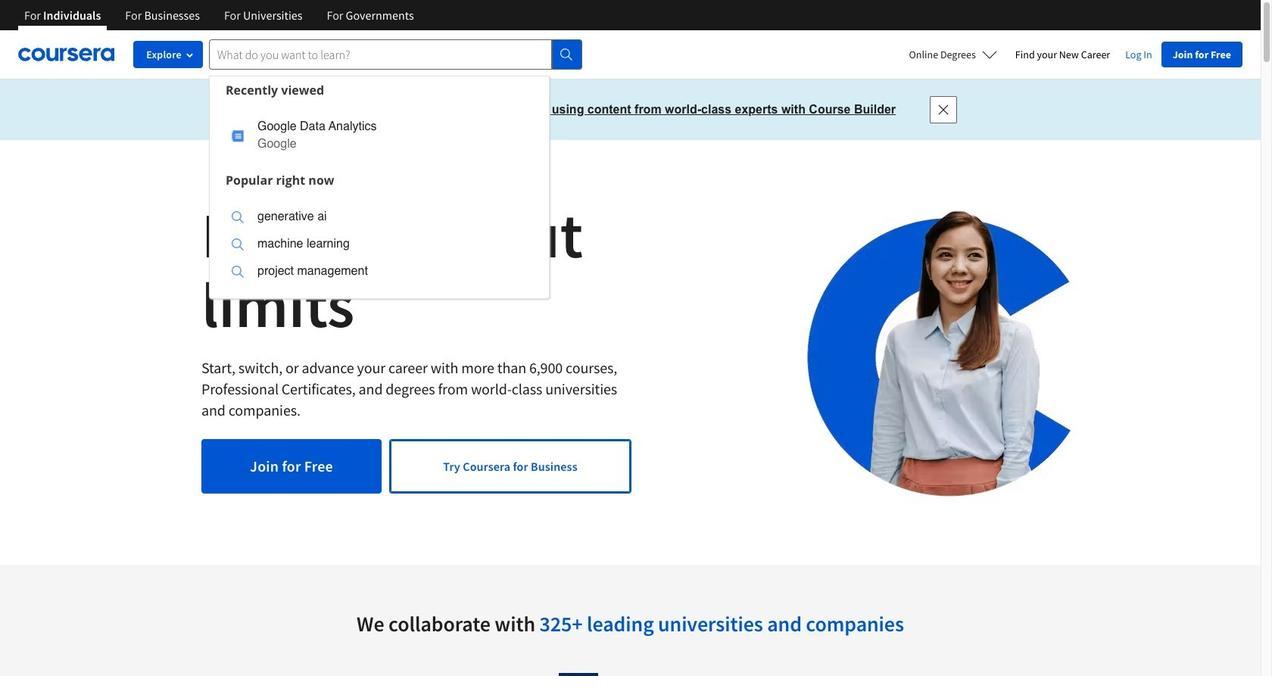 Task type: describe. For each thing, give the bounding box(es) containing it.
3 suggestion image image from the top
[[232, 238, 244, 250]]

university of michigan image
[[558, 673, 598, 676]]

4 suggestion image image from the top
[[232, 265, 244, 277]]

1 suggestion image image from the top
[[232, 130, 244, 142]]

coursera image
[[18, 42, 114, 67]]

banner navigation
[[12, 0, 426, 42]]

What do you want to learn? text field
[[209, 39, 552, 70]]



Task type: vqa. For each thing, say whether or not it's contained in the screenshot.
Coursera Project Network image
no



Task type: locate. For each thing, give the bounding box(es) containing it.
suggestion image image
[[232, 130, 244, 142], [232, 211, 244, 223], [232, 238, 244, 250], [232, 265, 244, 277]]

list box inside autocomplete results list box
[[210, 194, 549, 298]]

list box
[[210, 194, 549, 298]]

2 suggestion image image from the top
[[232, 211, 244, 223]]

autocomplete results list box
[[209, 76, 550, 299]]

None search field
[[209, 39, 582, 299]]

alert
[[0, 80, 1261, 140]]



